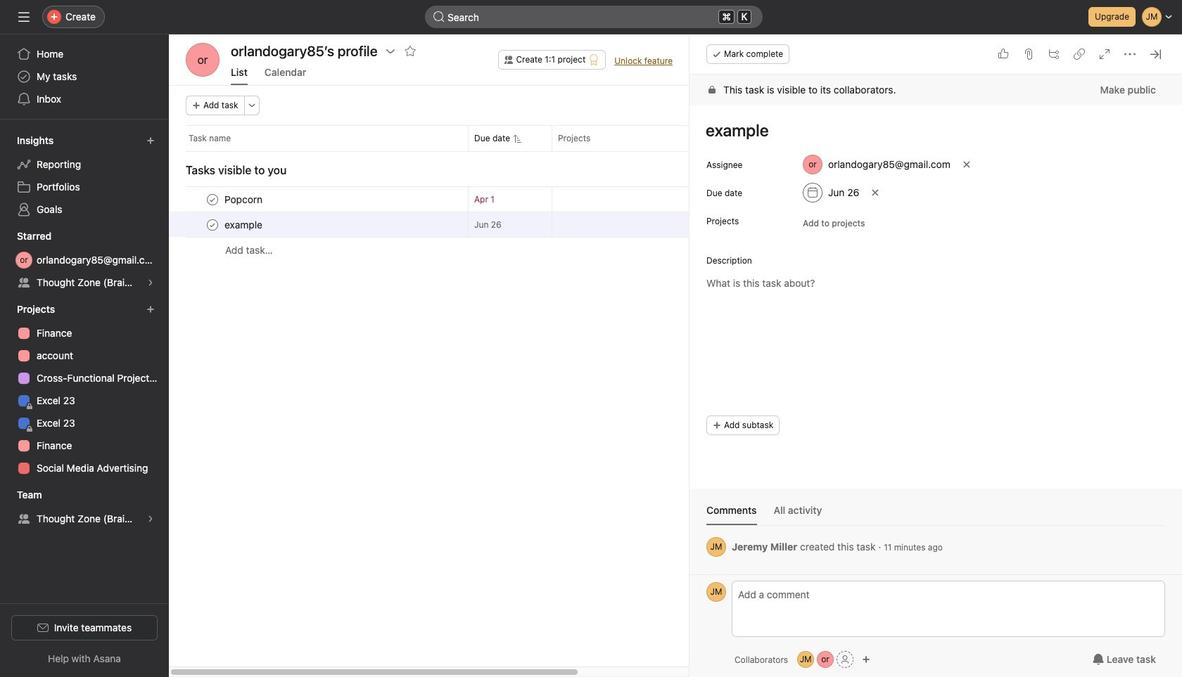 Task type: vqa. For each thing, say whether or not it's contained in the screenshot.
the rightmost or icon
yes



Task type: locate. For each thing, give the bounding box(es) containing it.
jm image up jm icon on the bottom right of page
[[711, 538, 723, 558]]

1 mark complete checkbox from the top
[[204, 191, 221, 208]]

jm image left add or remove collaborators image
[[800, 652, 812, 669]]

mark complete image left task name text field at the left
[[204, 216, 221, 233]]

mark complete checkbox inside example cell
[[204, 216, 221, 233]]

1 mark complete image from the top
[[204, 191, 221, 208]]

mark complete checkbox inside the popcorn "cell"
[[204, 191, 221, 208]]

Search tasks, projects, and more text field
[[425, 6, 763, 28]]

0 vertical spatial or image
[[20, 252, 28, 269]]

full screen image
[[1100, 49, 1111, 60]]

hide sidebar image
[[18, 11, 30, 23]]

Mark complete checkbox
[[204, 191, 221, 208], [204, 216, 221, 233]]

0 likes. click to like this task image
[[998, 49, 1009, 60]]

jm image
[[711, 538, 723, 558], [800, 652, 812, 669]]

1 horizontal spatial jm image
[[800, 652, 812, 669]]

see details, thought zone (brainstorm space) image
[[146, 279, 155, 287]]

more actions for this task image
[[1125, 49, 1136, 60]]

projects element
[[0, 297, 169, 483]]

mark complete image for task name text box
[[204, 191, 221, 208]]

0 vertical spatial mark complete image
[[204, 191, 221, 208]]

mark complete image
[[204, 191, 221, 208], [204, 216, 221, 233]]

2 mark complete checkbox from the top
[[204, 216, 221, 233]]

example cell
[[169, 212, 468, 238]]

Task name text field
[[222, 193, 267, 207]]

1 horizontal spatial or image
[[822, 652, 830, 669]]

0 vertical spatial jm image
[[711, 538, 723, 558]]

mark complete checkbox left task name text box
[[204, 191, 221, 208]]

mark complete image left task name text box
[[204, 191, 221, 208]]

tab list
[[707, 503, 1166, 527]]

teams element
[[0, 483, 169, 534]]

mark complete image inside example cell
[[204, 216, 221, 233]]

None field
[[425, 6, 763, 28]]

2 mark complete image from the top
[[204, 216, 221, 233]]

main content
[[690, 75, 1183, 575]]

1 vertical spatial jm image
[[800, 652, 812, 669]]

add to starred image
[[404, 46, 416, 57]]

starred element
[[0, 224, 169, 297]]

0 horizontal spatial jm image
[[711, 538, 723, 558]]

row
[[169, 125, 744, 151], [186, 151, 811, 152], [169, 187, 828, 213], [169, 212, 828, 238], [169, 237, 828, 263]]

1 vertical spatial mark complete image
[[204, 216, 221, 233]]

1 vertical spatial mark complete checkbox
[[204, 216, 221, 233]]

0 horizontal spatial or image
[[20, 252, 28, 269]]

0 vertical spatial mark complete checkbox
[[204, 191, 221, 208]]

tree grid
[[169, 187, 828, 263]]

close details image
[[1150, 49, 1161, 60]]

mark complete image inside the popcorn "cell"
[[204, 191, 221, 208]]

or image
[[20, 252, 28, 269], [822, 652, 830, 669]]

Task Name text field
[[697, 114, 1166, 146]]

mark complete checkbox left task name text field at the left
[[204, 216, 221, 233]]

1 vertical spatial or image
[[822, 652, 830, 669]]



Task type: describe. For each thing, give the bounding box(es) containing it.
new project or portfolio image
[[146, 306, 155, 314]]

add subtask image
[[1049, 49, 1060, 60]]

or image
[[197, 43, 208, 77]]

attachments: add a file to this task, example image
[[1024, 49, 1035, 60]]

mark complete image for task name text field at the left
[[204, 216, 221, 233]]

more actions image
[[248, 101, 256, 110]]

copy task link image
[[1074, 49, 1085, 60]]

or image inside starred element
[[20, 252, 28, 269]]

show options image
[[385, 46, 396, 57]]

mark complete checkbox for task name text field at the left
[[204, 216, 221, 233]]

new insights image
[[146, 137, 155, 145]]

clear due date image
[[872, 189, 880, 197]]

insights element
[[0, 128, 169, 224]]

isinverse image
[[434, 11, 445, 23]]

mark complete checkbox for task name text box
[[204, 191, 221, 208]]

Task name text field
[[222, 218, 267, 232]]

see details, thought zone (brainstorm space) image
[[146, 515, 155, 524]]

popcorn cell
[[169, 187, 468, 213]]

global element
[[0, 34, 169, 119]]

remove assignee image
[[963, 160, 971, 169]]

add or remove collaborators image
[[862, 656, 871, 665]]

jm image
[[711, 583, 723, 603]]

example dialog
[[690, 34, 1183, 678]]

tab list inside example dialog
[[707, 503, 1166, 527]]



